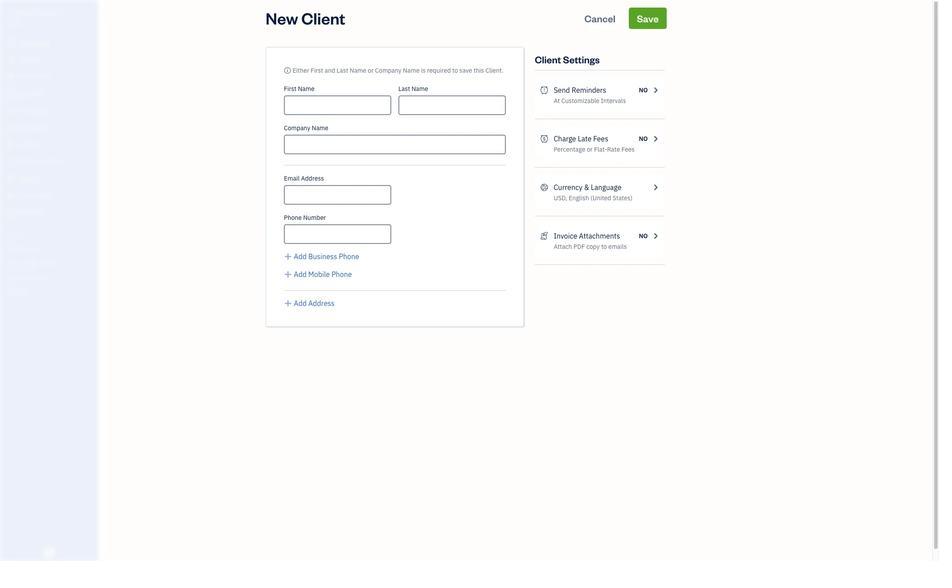Task type: vqa. For each thing, say whether or not it's contained in the screenshot.


Task type: locate. For each thing, give the bounding box(es) containing it.
3 chevronright image from the top
[[652, 231, 660, 241]]

2 vertical spatial phone
[[332, 270, 352, 279]]

attach
[[554, 243, 573, 251]]

0 horizontal spatial company
[[32, 8, 63, 17]]

attach pdf copy to emails
[[554, 243, 627, 251]]

items and services image
[[7, 260, 95, 267]]

apps image
[[7, 231, 95, 238]]

Email Address text field
[[284, 185, 392, 205]]

dashboard image
[[6, 39, 17, 48]]

emails
[[609, 243, 627, 251]]

required
[[428, 66, 451, 75]]

last down either first and last name or company name is required to save this client.
[[399, 85, 410, 93]]

1 vertical spatial client
[[535, 53, 562, 66]]

1 add from the top
[[294, 252, 307, 261]]

fees right rate
[[622, 145, 635, 153]]

chart image
[[6, 191, 17, 200]]

2 vertical spatial chevronright image
[[652, 231, 660, 241]]

address right email
[[301, 174, 324, 182]]

or left flat-
[[587, 145, 593, 153]]

plus image left "business"
[[284, 251, 292, 262]]

at customizable intervals
[[554, 97, 627, 105]]

phone inside button
[[332, 270, 352, 279]]

rate
[[608, 145, 621, 153]]

0 horizontal spatial to
[[453, 66, 458, 75]]

name down is
[[412, 85, 429, 93]]

add for add mobile phone
[[294, 270, 307, 279]]

1 chevronright image from the top
[[652, 85, 660, 95]]

bank connections image
[[7, 274, 95, 281]]

either first and last name or company name is required to save this client.
[[293, 66, 504, 75]]

company
[[32, 8, 63, 17], [375, 66, 402, 75], [284, 124, 311, 132]]

send
[[554, 86, 571, 95]]

plus image for add mobile phone
[[284, 269, 292, 280]]

to left save
[[453, 66, 458, 75]]

percentage
[[554, 145, 586, 153]]

add mobile phone
[[294, 270, 352, 279]]

1 horizontal spatial first
[[311, 66, 324, 75]]

maria's company owner
[[7, 8, 63, 25]]

company down 'first name'
[[284, 124, 311, 132]]

phone
[[284, 214, 302, 222], [339, 252, 360, 261], [332, 270, 352, 279]]

intervals
[[601, 97, 627, 105]]

3 add from the top
[[294, 299, 307, 308]]

percentage or flat-rate fees
[[554, 145, 635, 153]]

1 vertical spatial company
[[375, 66, 402, 75]]

0 vertical spatial first
[[311, 66, 324, 75]]

currency
[[554, 183, 583, 192]]

1 vertical spatial chevronright image
[[652, 133, 660, 144]]

client up "latereminders" image
[[535, 53, 562, 66]]

0 vertical spatial chevronright image
[[652, 85, 660, 95]]

no for send reminders
[[640, 86, 648, 94]]

0 vertical spatial no
[[640, 86, 648, 94]]

pdf
[[574, 243, 586, 251]]

owner
[[7, 18, 24, 25]]

address
[[301, 174, 324, 182], [309, 299, 335, 308]]

1 plus image from the top
[[284, 251, 292, 262]]

phone right mobile
[[332, 270, 352, 279]]

client right new
[[302, 8, 346, 29]]

1 vertical spatial address
[[309, 299, 335, 308]]

fees
[[594, 134, 609, 143], [622, 145, 635, 153]]

3 no from the top
[[640, 232, 648, 240]]

first down primary icon
[[284, 85, 297, 93]]

1 vertical spatial to
[[602, 243, 607, 251]]

add business phone button
[[284, 251, 360, 262]]

2 chevronright image from the top
[[652, 133, 660, 144]]

company name
[[284, 124, 329, 132]]

1 vertical spatial add
[[294, 270, 307, 279]]

plus image
[[284, 251, 292, 262], [284, 269, 292, 280]]

to right copy
[[602, 243, 607, 251]]

timer image
[[6, 157, 17, 166]]

first left the and
[[311, 66, 324, 75]]

0 vertical spatial company
[[32, 8, 63, 17]]

invoice image
[[6, 90, 17, 99]]

0 vertical spatial to
[[453, 66, 458, 75]]

0 vertical spatial or
[[368, 66, 374, 75]]

2 plus image from the top
[[284, 269, 292, 280]]

no
[[640, 86, 648, 94], [640, 135, 648, 143], [640, 232, 648, 240]]

company right maria's
[[32, 8, 63, 17]]

First Name text field
[[284, 95, 392, 115]]

name down either
[[298, 85, 315, 93]]

or
[[368, 66, 374, 75], [587, 145, 593, 153]]

cancel button
[[577, 8, 624, 29]]

2 horizontal spatial company
[[375, 66, 402, 75]]

invoice attachments
[[554, 232, 621, 240]]

project image
[[6, 141, 17, 149]]

cancel
[[585, 12, 616, 25]]

1 vertical spatial fees
[[622, 145, 635, 153]]

chevronright image for invoice attachments
[[652, 231, 660, 241]]

mobile
[[309, 270, 330, 279]]

no for invoice attachments
[[640, 232, 648, 240]]

chevronright image for charge late fees
[[652, 133, 660, 144]]

1 vertical spatial last
[[399, 85, 410, 93]]

report image
[[6, 208, 17, 217]]

language
[[591, 183, 622, 192]]

to
[[453, 66, 458, 75], [602, 243, 607, 251]]

0 vertical spatial plus image
[[284, 251, 292, 262]]

0 vertical spatial client
[[302, 8, 346, 29]]

address for add address
[[309, 299, 335, 308]]

email address
[[284, 174, 324, 182]]

last name
[[399, 85, 429, 93]]

add right plus icon
[[294, 299, 307, 308]]

last right the and
[[337, 66, 349, 75]]

reminders
[[572, 86, 607, 95]]

add mobile phone button
[[284, 269, 352, 280]]

add for add business phone
[[294, 252, 307, 261]]

last
[[337, 66, 349, 75], [399, 85, 410, 93]]

2 no from the top
[[640, 135, 648, 143]]

phone down phone number text field
[[339, 252, 360, 261]]

2 vertical spatial company
[[284, 124, 311, 132]]

1 vertical spatial no
[[640, 135, 648, 143]]

1 no from the top
[[640, 86, 648, 94]]

latefees image
[[541, 133, 549, 144]]

phone number
[[284, 214, 326, 222]]

phone for add business phone
[[339, 252, 360, 261]]

add address
[[294, 299, 335, 308]]

2 add from the top
[[294, 270, 307, 279]]

states)
[[613, 194, 633, 202]]

fees up flat-
[[594, 134, 609, 143]]

0 horizontal spatial client
[[302, 8, 346, 29]]

0 vertical spatial fees
[[594, 134, 609, 143]]

estimate image
[[6, 73, 17, 82]]

name
[[350, 66, 367, 75], [403, 66, 420, 75], [298, 85, 315, 93], [412, 85, 429, 93], [312, 124, 329, 132]]

invoice
[[554, 232, 578, 240]]

money image
[[6, 174, 17, 183]]

or right the and
[[368, 66, 374, 75]]

2 vertical spatial no
[[640, 232, 648, 240]]

add inside button
[[294, 270, 307, 279]]

latereminders image
[[541, 85, 549, 95]]

name down first name text box
[[312, 124, 329, 132]]

(united
[[591, 194, 612, 202]]

chevronright image
[[652, 85, 660, 95], [652, 133, 660, 144], [652, 231, 660, 241]]

add address button
[[284, 298, 335, 309]]

add
[[294, 252, 307, 261], [294, 270, 307, 279], [294, 299, 307, 308]]

add left mobile
[[294, 270, 307, 279]]

company up last name
[[375, 66, 402, 75]]

1 vertical spatial first
[[284, 85, 297, 93]]

Last Name text field
[[399, 95, 506, 115]]

1 horizontal spatial or
[[587, 145, 593, 153]]

copy
[[587, 243, 600, 251]]

address down add mobile phone
[[309, 299, 335, 308]]

phone left the number
[[284, 214, 302, 222]]

expense image
[[6, 124, 17, 133]]

payment image
[[6, 107, 17, 116]]

plus image
[[284, 298, 292, 309]]

plus image up plus icon
[[284, 269, 292, 280]]

1 vertical spatial phone
[[339, 252, 360, 261]]

address inside button
[[309, 299, 335, 308]]

first
[[311, 66, 324, 75], [284, 85, 297, 93]]

invoices image
[[541, 231, 549, 241]]

phone inside button
[[339, 252, 360, 261]]

1 horizontal spatial client
[[535, 53, 562, 66]]

flat-
[[595, 145, 608, 153]]

0 horizontal spatial first
[[284, 85, 297, 93]]

0 vertical spatial add
[[294, 252, 307, 261]]

0 vertical spatial last
[[337, 66, 349, 75]]

new client
[[266, 8, 346, 29]]

settings
[[564, 53, 600, 66]]

1 horizontal spatial last
[[399, 85, 410, 93]]

2 vertical spatial add
[[294, 299, 307, 308]]

add left "business"
[[294, 252, 307, 261]]

client
[[302, 8, 346, 29], [535, 53, 562, 66]]

1 vertical spatial plus image
[[284, 269, 292, 280]]

0 vertical spatial address
[[301, 174, 324, 182]]

address for email address
[[301, 174, 324, 182]]



Task type: describe. For each thing, give the bounding box(es) containing it.
name for last name
[[412, 85, 429, 93]]

usd, english (united states)
[[554, 194, 633, 202]]

team members image
[[7, 245, 95, 253]]

save
[[637, 12, 659, 25]]

add business phone
[[294, 252, 360, 261]]

name for company name
[[312, 124, 329, 132]]

plus image for add business phone
[[284, 251, 292, 262]]

client image
[[6, 56, 17, 65]]

at
[[554, 97, 560, 105]]

name right the and
[[350, 66, 367, 75]]

add for add address
[[294, 299, 307, 308]]

save button
[[629, 8, 667, 29]]

number
[[303, 214, 326, 222]]

1 horizontal spatial fees
[[622, 145, 635, 153]]

0 horizontal spatial or
[[368, 66, 374, 75]]

new
[[266, 8, 299, 29]]

1 horizontal spatial company
[[284, 124, 311, 132]]

english
[[569, 194, 590, 202]]

&
[[585, 183, 590, 192]]

this
[[474, 66, 484, 75]]

currencyandlanguage image
[[541, 182, 549, 193]]

0 vertical spatial phone
[[284, 214, 302, 222]]

primary image
[[284, 66, 291, 75]]

attachments
[[580, 232, 621, 240]]

and
[[325, 66, 336, 75]]

is
[[421, 66, 426, 75]]

name for first name
[[298, 85, 315, 93]]

usd,
[[554, 194, 568, 202]]

late
[[578, 134, 592, 143]]

either
[[293, 66, 310, 75]]

no for charge late fees
[[640, 135, 648, 143]]

chevronright image for send reminders
[[652, 85, 660, 95]]

maria's
[[7, 8, 31, 17]]

phone for add mobile phone
[[332, 270, 352, 279]]

chevronright image
[[652, 182, 660, 193]]

charge
[[554, 134, 577, 143]]

Phone Number text field
[[284, 224, 392, 244]]

Company Name text field
[[284, 135, 506, 154]]

0 horizontal spatial fees
[[594, 134, 609, 143]]

charge late fees
[[554, 134, 609, 143]]

0 horizontal spatial last
[[337, 66, 349, 75]]

company inside "maria's company owner"
[[32, 8, 63, 17]]

client.
[[486, 66, 504, 75]]

main element
[[0, 0, 120, 561]]

email
[[284, 174, 300, 182]]

1 horizontal spatial to
[[602, 243, 607, 251]]

settings image
[[7, 288, 95, 295]]

freshbooks image
[[42, 547, 56, 558]]

business
[[309, 252, 337, 261]]

1 vertical spatial or
[[587, 145, 593, 153]]

send reminders
[[554, 86, 607, 95]]

name left is
[[403, 66, 420, 75]]

save
[[460, 66, 473, 75]]

first name
[[284, 85, 315, 93]]

currency & language
[[554, 183, 622, 192]]

client settings
[[535, 53, 600, 66]]

customizable
[[562, 97, 600, 105]]



